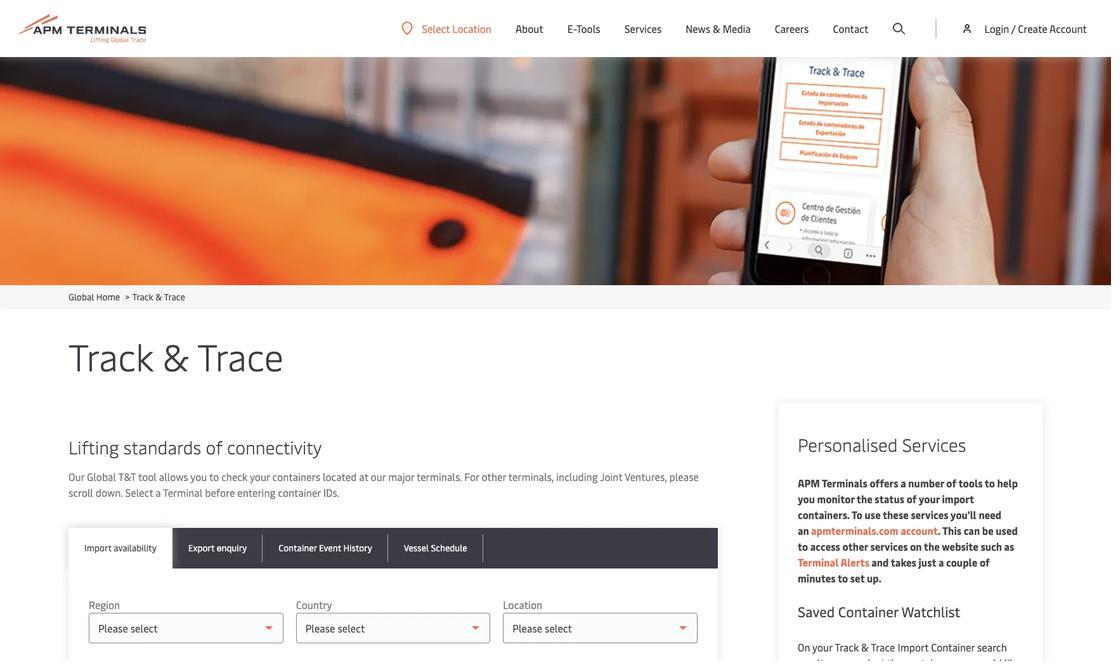 Task type: describe. For each thing, give the bounding box(es) containing it.
terminal inside . this can be used to access other services on the website such as terminal alerts
[[798, 556, 839, 570]]

about
[[516, 22, 544, 36]]

e-tools button
[[568, 0, 601, 57]]

our
[[69, 470, 84, 484]]

of down number
[[907, 492, 917, 506]]

apmterminals.com account link
[[810, 524, 938, 538]]

news & media button
[[686, 0, 751, 57]]

about button
[[516, 0, 544, 57]]

vessel
[[404, 542, 429, 555]]

e-tools
[[568, 22, 601, 36]]

lifting standards of connectivity
[[69, 435, 322, 459]]

region
[[89, 598, 120, 612]]

results
[[798, 657, 829, 662]]

& inside dropdown button
[[713, 22, 721, 36]]

other inside . this can be used to access other services on the website such as terminal alerts
[[843, 540, 869, 554]]

just
[[919, 556, 937, 570]]

export
[[188, 542, 215, 555]]

t&t
[[118, 470, 136, 484]]

tool
[[138, 470, 157, 484]]

global inside our global t&t tool allows you to check your containers located at our major terminals. for other terminals, including joint ventures, please scroll down. select a terminal before entering container ids.
[[87, 470, 116, 484]]

please
[[670, 470, 699, 484]]

1 horizontal spatial container
[[839, 603, 899, 622]]

import inside button
[[84, 542, 112, 555]]

standards
[[124, 435, 201, 459]]

>
[[125, 291, 130, 303]]

including
[[557, 470, 598, 484]]

terminals
[[822, 477, 868, 490]]

0 horizontal spatial services
[[625, 22, 662, 36]]

our global t&t tool allows you to check your containers located at our major terminals. for other terminals, including joint ventures, please scroll down. select a terminal before entering container ids.
[[69, 470, 699, 500]]

at
[[359, 470, 368, 484]]

. this can be used to access other services on the website such as terminal alerts
[[798, 524, 1018, 570]]

container inside on your track & trace import container search results page, select the containers you would lik
[[932, 641, 975, 655]]

services button
[[625, 0, 662, 57]]

set
[[851, 572, 865, 586]]

trace inside on your track & trace import container search results page, select the containers you would lik
[[871, 641, 896, 655]]

other inside our global t&t tool allows you to check your containers located at our major terminals. for other terminals, including joint ventures, please scroll down. select a terminal before entering container ids.
[[482, 470, 506, 484]]

0 vertical spatial track
[[132, 291, 153, 303]]

to inside . this can be used to access other services on the website such as terminal alerts
[[798, 540, 808, 554]]

containers inside on your track & trace import container search results page, select the containers you would lik
[[905, 657, 953, 662]]

offers
[[870, 477, 899, 490]]

track & trace
[[69, 331, 284, 381]]

would
[[974, 657, 1002, 662]]

our
[[371, 470, 386, 484]]

on your track & trace import container search results page, select the containers you would lik
[[798, 641, 1023, 662]]

check
[[222, 470, 248, 484]]

tt image
[[0, 57, 1112, 286]]

select location button
[[402, 21, 492, 35]]

connectivity
[[227, 435, 322, 459]]

of up import
[[947, 477, 957, 490]]

allows
[[159, 470, 188, 484]]

import
[[943, 492, 974, 506]]

your inside on your track & trace import container search results page, select the containers you would lik
[[813, 641, 833, 655]]

tab list containing import availability
[[69, 529, 718, 569]]

page,
[[832, 657, 856, 662]]

ventures,
[[625, 470, 667, 484]]

to
[[852, 508, 863, 522]]

alerts
[[841, 556, 870, 570]]

containers.
[[798, 508, 850, 522]]

before
[[205, 486, 235, 500]]

e-
[[568, 22, 577, 36]]

on
[[911, 540, 922, 554]]

import availability
[[84, 542, 157, 555]]

home
[[96, 291, 120, 303]]

news
[[686, 22, 711, 36]]

lifting
[[69, 435, 119, 459]]

of up check
[[206, 435, 223, 459]]

need
[[979, 508, 1002, 522]]

contact button
[[833, 0, 869, 57]]

login / create account
[[985, 22, 1088, 36]]

the for trace
[[888, 657, 903, 662]]

container
[[278, 486, 321, 500]]

country
[[296, 598, 332, 612]]

this
[[943, 524, 962, 538]]

global home > track & trace
[[69, 291, 185, 303]]

1 vertical spatial trace
[[197, 331, 284, 381]]

joint
[[600, 470, 623, 484]]

schedule
[[431, 542, 467, 555]]

terminal inside our global t&t tool allows you to check your containers located at our major terminals. for other terminals, including joint ventures, please scroll down. select a terminal before entering container ids.
[[163, 486, 203, 500]]

personalised services
[[798, 433, 967, 457]]

vessel schedule
[[404, 542, 467, 555]]

services inside . this can be used to access other services on the website such as terminal alerts
[[871, 540, 908, 554]]

access
[[811, 540, 841, 554]]

create
[[1019, 22, 1048, 36]]

and
[[872, 556, 889, 570]]

of inside and takes just a couple of minutes to set up.
[[980, 556, 990, 570]]

your inside apm terminals offers a number of tools to help you monitor the status of your import containers. to use these services you'll need an
[[919, 492, 940, 506]]

apmterminals.com account
[[810, 524, 938, 538]]

еnquiry
[[217, 542, 247, 555]]

1 horizontal spatial select
[[422, 21, 450, 35]]

tools
[[577, 22, 601, 36]]

ids.
[[323, 486, 340, 500]]

website
[[942, 540, 979, 554]]

terminal alerts link
[[798, 556, 870, 570]]

saved
[[798, 603, 835, 622]]



Task type: locate. For each thing, give the bounding box(es) containing it.
export еnquiry
[[188, 542, 247, 555]]

container down the up.
[[839, 603, 899, 622]]

the right select
[[888, 657, 903, 662]]

couple
[[947, 556, 978, 570]]

global home link
[[69, 291, 120, 303]]

you'll
[[951, 508, 977, 522]]

terminals.
[[417, 470, 462, 484]]

2 horizontal spatial you
[[955, 657, 972, 662]]

media
[[723, 22, 751, 36]]

to inside our global t&t tool allows you to check your containers located at our major terminals. for other terminals, including joint ventures, please scroll down. select a terminal before entering container ids.
[[209, 470, 219, 484]]

containers inside our global t&t tool allows you to check your containers located at our major terminals. for other terminals, including joint ventures, please scroll down. select a terminal before entering container ids.
[[273, 470, 320, 484]]

monitor
[[818, 492, 855, 506]]

0 horizontal spatial you
[[191, 470, 207, 484]]

major
[[388, 470, 415, 484]]

to inside and takes just a couple of minutes to set up.
[[838, 572, 848, 586]]

services right the tools
[[625, 22, 662, 36]]

these
[[883, 508, 909, 522]]

scroll
[[69, 486, 93, 500]]

account
[[1050, 22, 1088, 36]]

2 vertical spatial you
[[955, 657, 972, 662]]

you down apm
[[798, 492, 815, 506]]

the
[[857, 492, 873, 506], [924, 540, 940, 554], [888, 657, 903, 662]]

0 vertical spatial services
[[625, 22, 662, 36]]

& inside on your track & trace import container search results page, select the containers you would lik
[[862, 641, 869, 655]]

services
[[625, 22, 662, 36], [903, 433, 967, 457]]

containers up container
[[273, 470, 320, 484]]

2 vertical spatial trace
[[871, 641, 896, 655]]

a down tool
[[156, 486, 161, 500]]

0 horizontal spatial container
[[279, 542, 317, 555]]

services
[[911, 508, 949, 522], [871, 540, 908, 554]]

be
[[983, 524, 994, 538]]

terminal
[[163, 486, 203, 500], [798, 556, 839, 570]]

other right for
[[482, 470, 506, 484]]

0 vertical spatial other
[[482, 470, 506, 484]]

1 horizontal spatial trace
[[197, 331, 284, 381]]

track
[[132, 291, 153, 303], [69, 331, 153, 381], [835, 641, 859, 655]]

an
[[798, 524, 810, 538]]

services inside apm terminals offers a number of tools to help you monitor the status of your import containers. to use these services you'll need an
[[911, 508, 949, 522]]

takes
[[891, 556, 917, 570]]

a right just
[[939, 556, 944, 570]]

2 vertical spatial container
[[932, 641, 975, 655]]

1 vertical spatial containers
[[905, 657, 953, 662]]

a right offers
[[901, 477, 907, 490]]

global left home
[[69, 291, 94, 303]]

track inside on your track & trace import container search results page, select the containers you would lik
[[835, 641, 859, 655]]

0 horizontal spatial a
[[156, 486, 161, 500]]

1 vertical spatial select
[[125, 486, 153, 500]]

container
[[279, 542, 317, 555], [839, 603, 899, 622], [932, 641, 975, 655]]

import availability button
[[69, 529, 172, 569]]

1 horizontal spatial import
[[898, 641, 929, 655]]

location
[[453, 21, 492, 35], [503, 598, 543, 612]]

import left availability
[[84, 542, 112, 555]]

0 vertical spatial the
[[857, 492, 873, 506]]

a inside our global t&t tool allows you to check your containers located at our major terminals. for other terminals, including joint ventures, please scroll down. select a terminal before entering container ids.
[[156, 486, 161, 500]]

up.
[[867, 572, 882, 586]]

news & media
[[686, 22, 751, 36]]

to left help
[[985, 477, 996, 490]]

a inside apm terminals offers a number of tools to help you monitor the status of your import containers. to use these services you'll need an
[[901, 477, 907, 490]]

you inside our global t&t tool allows you to check your containers located at our major terminals. for other terminals, including joint ventures, please scroll down. select a terminal before entering container ids.
[[191, 470, 207, 484]]

can
[[964, 524, 980, 538]]

terminal up 'minutes'
[[798, 556, 839, 570]]

minutes
[[798, 572, 836, 586]]

a for tools
[[901, 477, 907, 490]]

the right on
[[924, 540, 940, 554]]

2 horizontal spatial trace
[[871, 641, 896, 655]]

number
[[909, 477, 945, 490]]

0 horizontal spatial select
[[125, 486, 153, 500]]

0 vertical spatial location
[[453, 21, 492, 35]]

a for minutes
[[939, 556, 944, 570]]

to down an
[[798, 540, 808, 554]]

container left event
[[279, 542, 317, 555]]

the inside apm terminals offers a number of tools to help you monitor the status of your import containers. to use these services you'll need an
[[857, 492, 873, 506]]

use
[[865, 508, 881, 522]]

1 vertical spatial the
[[924, 540, 940, 554]]

0 horizontal spatial import
[[84, 542, 112, 555]]

0 horizontal spatial your
[[250, 470, 270, 484]]

export еnquiry button
[[172, 529, 263, 569]]

1 vertical spatial you
[[798, 492, 815, 506]]

availability
[[114, 542, 157, 555]]

saved container watchlist
[[798, 603, 961, 622]]

2 vertical spatial track
[[835, 641, 859, 655]]

such
[[981, 540, 1002, 554]]

your down number
[[919, 492, 940, 506]]

1 vertical spatial track
[[69, 331, 153, 381]]

search
[[978, 641, 1007, 655]]

to left 'set'
[[838, 572, 848, 586]]

2 horizontal spatial the
[[924, 540, 940, 554]]

select inside our global t&t tool allows you to check your containers located at our major terminals. for other terminals, including joint ventures, please scroll down. select a terminal before entering container ids.
[[125, 486, 153, 500]]

1 horizontal spatial your
[[813, 641, 833, 655]]

1 vertical spatial global
[[87, 470, 116, 484]]

you inside apm terminals offers a number of tools to help you monitor the status of your import containers. to use these services you'll need an
[[798, 492, 815, 506]]

0 vertical spatial import
[[84, 542, 112, 555]]

2 horizontal spatial your
[[919, 492, 940, 506]]

a inside and takes just a couple of minutes to set up.
[[939, 556, 944, 570]]

1 horizontal spatial containers
[[905, 657, 953, 662]]

2 vertical spatial the
[[888, 657, 903, 662]]

the up to
[[857, 492, 873, 506]]

select
[[858, 657, 885, 662]]

0 vertical spatial global
[[69, 291, 94, 303]]

0 horizontal spatial location
[[453, 21, 492, 35]]

containers down watchlist
[[905, 657, 953, 662]]

0 vertical spatial terminal
[[163, 486, 203, 500]]

1 horizontal spatial the
[[888, 657, 903, 662]]

on
[[798, 641, 811, 655]]

container up would
[[932, 641, 975, 655]]

0 vertical spatial container
[[279, 542, 317, 555]]

1 horizontal spatial location
[[503, 598, 543, 612]]

you inside on your track & trace import container search results page, select the containers you would lik
[[955, 657, 972, 662]]

1 vertical spatial your
[[919, 492, 940, 506]]

track up page,
[[835, 641, 859, 655]]

container inside container event history 'button'
[[279, 542, 317, 555]]

0 horizontal spatial containers
[[273, 470, 320, 484]]

containers
[[273, 470, 320, 484], [905, 657, 953, 662]]

1 horizontal spatial terminal
[[798, 556, 839, 570]]

0 vertical spatial your
[[250, 470, 270, 484]]

your up the 'entering'
[[250, 470, 270, 484]]

your up results
[[813, 641, 833, 655]]

2 horizontal spatial container
[[932, 641, 975, 655]]

and takes just a couple of minutes to set up.
[[798, 556, 990, 586]]

to inside apm terminals offers a number of tools to help you monitor the status of your import containers. to use these services you'll need an
[[985, 477, 996, 490]]

0 horizontal spatial the
[[857, 492, 873, 506]]

0 vertical spatial select
[[422, 21, 450, 35]]

used
[[996, 524, 1018, 538]]

the inside . this can be used to access other services on the website such as terminal alerts
[[924, 540, 940, 554]]

tab list
[[69, 529, 718, 569]]

&
[[713, 22, 721, 36], [156, 291, 162, 303], [163, 331, 189, 381], [862, 641, 869, 655]]

down.
[[96, 486, 123, 500]]

track down home
[[69, 331, 153, 381]]

container event history button
[[263, 529, 388, 569]]

status
[[875, 492, 905, 506]]

global
[[69, 291, 94, 303], [87, 470, 116, 484]]

1 vertical spatial other
[[843, 540, 869, 554]]

0 horizontal spatial trace
[[164, 291, 185, 303]]

other up alerts at the right bottom of the page
[[843, 540, 869, 554]]

you left would
[[955, 657, 972, 662]]

0 vertical spatial services
[[911, 508, 949, 522]]

trace
[[164, 291, 185, 303], [197, 331, 284, 381], [871, 641, 896, 655]]

watchlist
[[902, 603, 961, 622]]

other
[[482, 470, 506, 484], [843, 540, 869, 554]]

1 horizontal spatial services
[[903, 433, 967, 457]]

2 horizontal spatial a
[[939, 556, 944, 570]]

services up .
[[911, 508, 949, 522]]

the inside on your track & trace import container search results page, select the containers you would lik
[[888, 657, 903, 662]]

.
[[938, 524, 941, 538]]

to
[[209, 470, 219, 484], [985, 477, 996, 490], [798, 540, 808, 554], [838, 572, 848, 586]]

you
[[191, 470, 207, 484], [798, 492, 815, 506], [955, 657, 972, 662]]

terminal down allows
[[163, 486, 203, 500]]

apm terminals offers a number of tools to help you monitor the status of your import containers. to use these services you'll need an
[[798, 477, 1018, 538]]

the for number
[[857, 492, 873, 506]]

2 vertical spatial your
[[813, 641, 833, 655]]

0 horizontal spatial services
[[871, 540, 908, 554]]

1 vertical spatial import
[[898, 641, 929, 655]]

personalised
[[798, 433, 898, 457]]

careers button
[[775, 0, 809, 57]]

1 vertical spatial terminal
[[798, 556, 839, 570]]

you right allows
[[191, 470, 207, 484]]

import
[[84, 542, 112, 555], [898, 641, 929, 655]]

1 horizontal spatial you
[[798, 492, 815, 506]]

vessel schedule button
[[388, 529, 483, 569]]

services up number
[[903, 433, 967, 457]]

1 horizontal spatial other
[[843, 540, 869, 554]]

0 vertical spatial trace
[[164, 291, 185, 303]]

track right ">"
[[132, 291, 153, 303]]

terminals,
[[509, 470, 554, 484]]

import down watchlist
[[898, 641, 929, 655]]

history
[[344, 542, 372, 555]]

0 horizontal spatial other
[[482, 470, 506, 484]]

1 vertical spatial location
[[503, 598, 543, 612]]

apm
[[798, 477, 820, 490]]

1 vertical spatial services
[[871, 540, 908, 554]]

entering
[[237, 486, 276, 500]]

as
[[1005, 540, 1015, 554]]

0 vertical spatial you
[[191, 470, 207, 484]]

0 horizontal spatial terminal
[[163, 486, 203, 500]]

login / create account link
[[962, 0, 1088, 57]]

to up before
[[209, 470, 219, 484]]

1 vertical spatial container
[[839, 603, 899, 622]]

contact
[[833, 22, 869, 36]]

global up the down.
[[87, 470, 116, 484]]

1 horizontal spatial services
[[911, 508, 949, 522]]

your inside our global t&t tool allows you to check your containers located at our major terminals. for other terminals, including joint ventures, please scroll down. select a terminal before entering container ids.
[[250, 470, 270, 484]]

help
[[998, 477, 1018, 490]]

0 vertical spatial containers
[[273, 470, 320, 484]]

1 vertical spatial services
[[903, 433, 967, 457]]

of down such
[[980, 556, 990, 570]]

services up and
[[871, 540, 908, 554]]

login
[[985, 22, 1010, 36]]

tools
[[959, 477, 983, 490]]

import inside on your track & trace import container search results page, select the containers you would lik
[[898, 641, 929, 655]]

1 horizontal spatial a
[[901, 477, 907, 490]]

select location
[[422, 21, 492, 35]]



Task type: vqa. For each thing, say whether or not it's contained in the screenshot.
apmterminals.com account Link
yes



